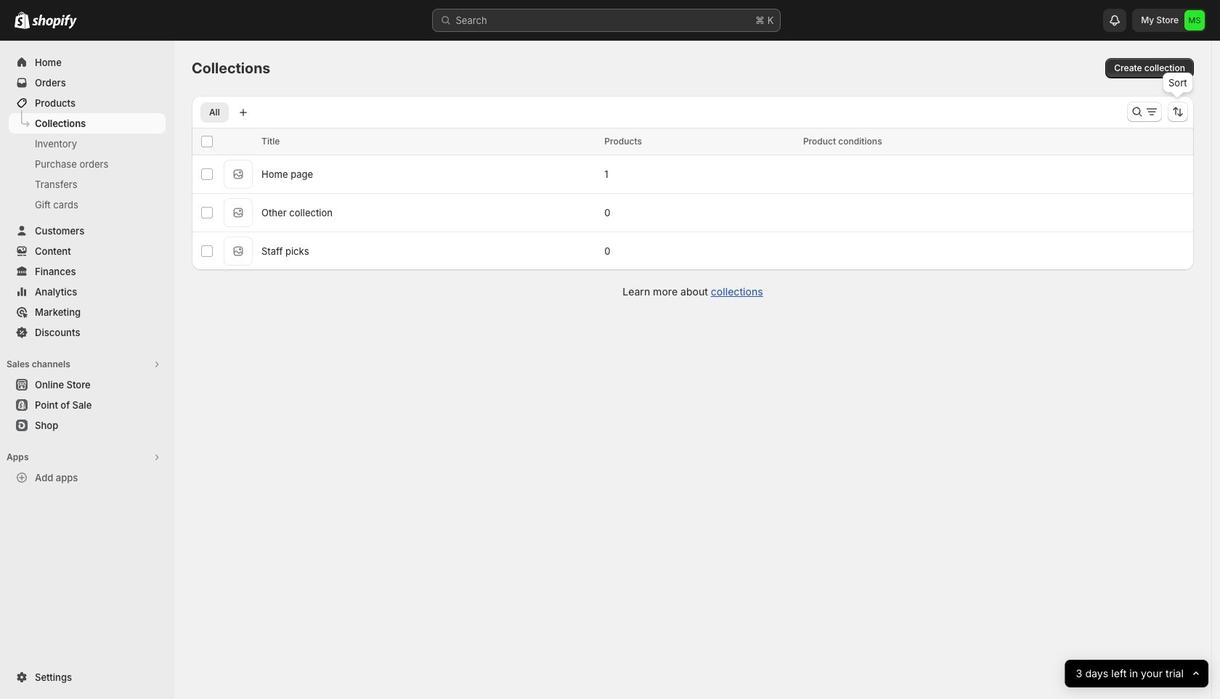 Task type: locate. For each thing, give the bounding box(es) containing it.
0 horizontal spatial shopify image
[[15, 12, 30, 29]]

shopify image
[[15, 12, 30, 29], [32, 15, 77, 29]]

1 horizontal spatial shopify image
[[32, 15, 77, 29]]

tooltip
[[1163, 73, 1193, 93]]



Task type: describe. For each thing, give the bounding box(es) containing it.
my store image
[[1184, 10, 1205, 31]]



Task type: vqa. For each thing, say whether or not it's contained in the screenshot.
Shopify image
yes



